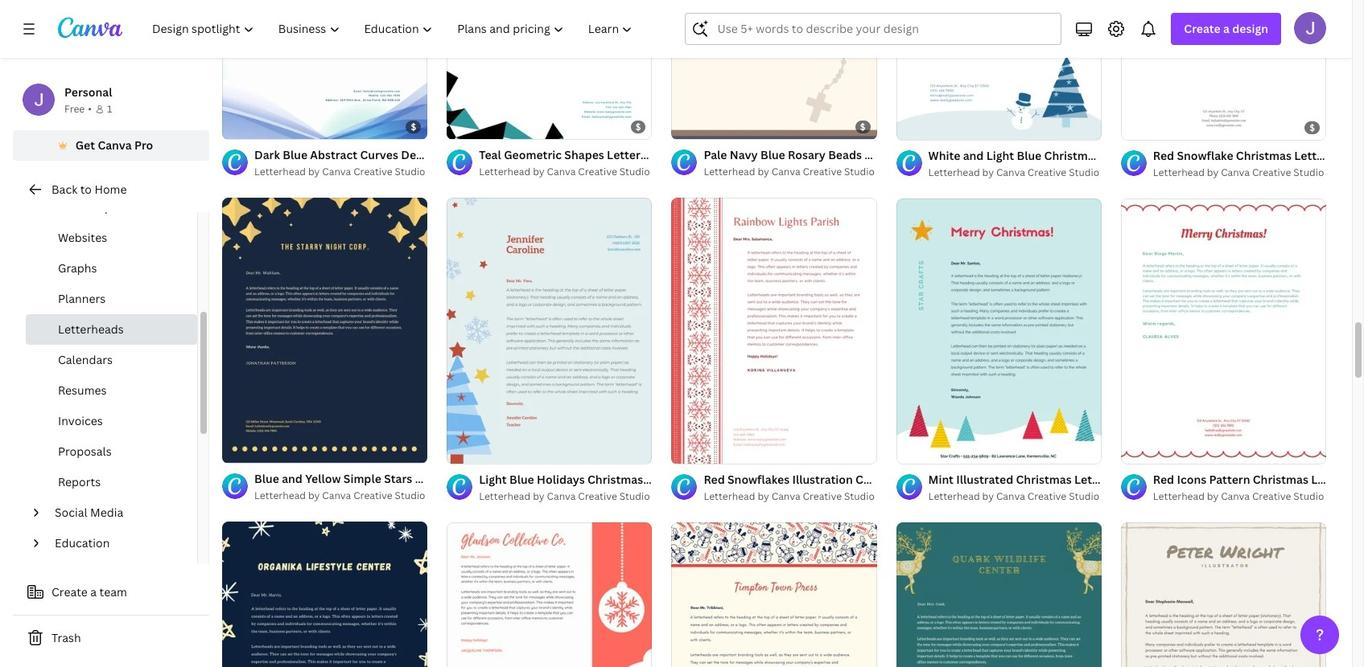 Task type: vqa. For each thing, say whether or not it's contained in the screenshot.
Personal
yes



Task type: locate. For each thing, give the bounding box(es) containing it.
red inside red icons pattern christmas letterhea letterhead by canva creative studio
[[1153, 472, 1174, 488]]

create for create a team
[[52, 585, 88, 600]]

letterhead by canva creative studio link down illustrated on the bottom
[[928, 489, 1102, 505]]

by down "yellow"
[[308, 490, 320, 503]]

studio down the beads
[[844, 165, 875, 179]]

creative down pale navy blue rosary beads church letterhead link
[[803, 165, 842, 179]]

light blue holidays christmas letterhead link
[[479, 471, 707, 489]]

canva down pattern
[[1221, 490, 1250, 504]]

mint illustrated christmas letterhead image
[[896, 198, 1102, 464]]

blue inside the white and light blue christmas letterhead letterhead by canva creative studio
[[1017, 148, 1042, 163]]

$
[[411, 121, 416, 133], [636, 121, 641, 133], [860, 121, 866, 133], [1310, 121, 1315, 133]]

church
[[865, 148, 904, 163]]

invoices
[[58, 414, 103, 429]]

studio inside light blue holidays christmas letterhead letterhead by canva creative studio
[[620, 490, 650, 504]]

canva down rosary
[[772, 165, 800, 179]]

back
[[52, 182, 77, 197]]

Search search field
[[717, 14, 1051, 44]]

red for red icons pattern christmas letterhea
[[1153, 472, 1174, 488]]

red inside red snowflakes illustration christmas letterhead letterhead by canva creative studio
[[704, 472, 725, 487]]

$ up red snowflake christmas letterhead "link"
[[1310, 121, 1315, 133]]

calendars link
[[26, 345, 197, 376]]

a
[[1223, 21, 1230, 36], [90, 585, 97, 600]]

1 vertical spatial create
[[52, 585, 88, 600]]

education link
[[48, 529, 188, 559]]

studio down red snowflake christmas letterhead "link"
[[1294, 165, 1324, 179]]

creative down simple
[[353, 490, 392, 503]]

0 horizontal spatial create
[[52, 585, 88, 600]]

and right white
[[963, 148, 984, 163]]

by
[[308, 165, 320, 179], [533, 165, 545, 179], [758, 165, 769, 179], [982, 165, 994, 179], [1207, 165, 1219, 179], [308, 490, 320, 503], [533, 490, 545, 504], [758, 490, 769, 504], [982, 490, 994, 504], [1207, 490, 1219, 504]]

by down pattern
[[1207, 490, 1219, 504]]

red for red snowflakes illustration christmas letterhead
[[704, 472, 725, 487]]

mind maps
[[58, 200, 117, 215]]

1 vertical spatial and
[[282, 472, 303, 487]]

studio down teal geometric shapes letterhead "link"
[[620, 165, 650, 179]]

and inside the white and light blue christmas letterhead letterhead by canva creative studio
[[963, 148, 984, 163]]

by down geometric
[[533, 165, 545, 179]]

creative down curves
[[353, 165, 392, 179]]

studio inside red snowflakes illustration christmas letterhead letterhead by canva creative studio
[[844, 490, 875, 504]]

dark blue abstract curves design professional letterhead letterhead by canva creative studio
[[254, 147, 572, 179]]

studio down letterhea
[[1294, 490, 1324, 504]]

create inside create a design dropdown button
[[1184, 21, 1221, 36]]

blue inside dark blue abstract curves design professional letterhead letterhead by canva creative studio
[[283, 147, 307, 162]]

letterhead by canva creative studio link down shapes at the top of the page
[[479, 164, 652, 181]]

1 vertical spatial light
[[479, 472, 507, 487]]

shapes
[[564, 148, 604, 163]]

by down snowflake
[[1207, 165, 1219, 179]]

create inside create a team button
[[52, 585, 88, 600]]

None search field
[[685, 13, 1062, 45]]

studio inside the white and light blue christmas letterhead letterhead by canva creative studio
[[1069, 165, 1099, 179]]

create for create a design
[[1184, 21, 1221, 36]]

icons
[[1177, 472, 1207, 488]]

creative inside mint illustrated christmas letterhead letterhead by canva creative studio
[[1028, 490, 1067, 504]]

canva inside mint illustrated christmas letterhead letterhead by canva creative studio
[[996, 490, 1025, 504]]

1 horizontal spatial light
[[986, 148, 1014, 163]]

$ for shapes
[[636, 121, 641, 133]]

canva down snowflakes
[[772, 490, 800, 504]]

mind maps link
[[26, 192, 197, 223]]

creative down light blue holidays christmas letterhead link
[[578, 490, 617, 504]]

$ up dark blue abstract curves design professional letterhead link
[[411, 121, 416, 133]]

red snowflakes illustration christmas letterhead letterhead by canva creative studio
[[704, 472, 975, 504]]

studio inside dark blue abstract curves design professional letterhead letterhead by canva creative studio
[[395, 165, 425, 179]]

a left the team
[[90, 585, 97, 600]]

snowflakes
[[728, 472, 790, 487]]

0 vertical spatial and
[[963, 148, 984, 163]]

rosary
[[788, 148, 826, 163]]

1 horizontal spatial create
[[1184, 21, 1221, 36]]

red icons pattern christmas letterhea letterhead by canva creative studio
[[1153, 472, 1364, 504]]

get canva pro
[[75, 138, 153, 153]]

letterhead by canva creative studio link
[[254, 164, 428, 180], [479, 164, 652, 181], [704, 164, 877, 181], [928, 165, 1102, 181], [1153, 165, 1326, 181], [254, 489, 428, 505], [479, 489, 652, 505], [704, 489, 877, 505], [928, 489, 1102, 505], [1153, 489, 1326, 505]]

studio inside pale navy blue rosary beads church letterhead letterhead by canva creative studio
[[844, 165, 875, 179]]

$ for abstract
[[411, 121, 416, 133]]

letterhead by canva creative studio link down white
[[928, 165, 1102, 181]]

and left "yellow"
[[282, 472, 303, 487]]

and inside blue and yellow simple stars christmas letterhead letterhead by canva creative studio
[[282, 472, 303, 487]]

creative down red snowflake christmas letterhead "link"
[[1252, 165, 1291, 179]]

studio
[[395, 165, 425, 179], [620, 165, 650, 179], [844, 165, 875, 179], [1069, 165, 1099, 179], [1294, 165, 1324, 179], [395, 490, 425, 503], [620, 490, 650, 504], [844, 490, 875, 504], [1069, 490, 1099, 504], [1294, 490, 1324, 504]]

pale navy blue rosary beads church letterhead link
[[704, 147, 968, 164]]

canva left "pro"
[[98, 138, 132, 153]]

illustrated
[[956, 472, 1013, 488]]

canva down white and light blue christmas letterhead link
[[996, 165, 1025, 179]]

planners link
[[26, 284, 197, 315]]

0 vertical spatial a
[[1223, 21, 1230, 36]]

a for design
[[1223, 21, 1230, 36]]

0 vertical spatial light
[[986, 148, 1014, 163]]

get canva pro button
[[13, 130, 209, 161]]

studio down light blue holidays christmas letterhead link
[[620, 490, 650, 504]]

letterhead by canva creative studio link down snowflakes
[[704, 489, 877, 505]]

red left snowflake
[[1153, 148, 1174, 163]]

letterhead by canva creative studio link for red icons pattern christmas letterhea
[[1153, 489, 1326, 505]]

red snowflake christmas letterhead image
[[1121, 0, 1326, 140]]

red
[[1153, 148, 1174, 163], [704, 472, 725, 487], [1153, 472, 1174, 488]]

mind
[[58, 200, 85, 215]]

social media
[[55, 505, 123, 521]]

letterhead by canva creative studio link for dark blue abstract curves design professional letterhead
[[254, 164, 428, 180]]

studio down mint illustrated christmas letterhead link
[[1069, 490, 1099, 504]]

curves
[[360, 147, 398, 162]]

creative down illustration
[[803, 490, 842, 504]]

light right white
[[986, 148, 1014, 163]]

creative down shapes at the top of the page
[[578, 165, 617, 179]]

pattern
[[1209, 472, 1250, 488]]

letterhead by canva creative studio link down rosary
[[704, 164, 877, 181]]

monochromatic bordered personal letterhead image
[[1121, 523, 1326, 668]]

canva inside pale navy blue rosary beads church letterhead letterhead by canva creative studio
[[772, 165, 800, 179]]

mint illustrated christmas letterhead letterhead by canva creative studio
[[928, 472, 1135, 504]]

create a design
[[1184, 21, 1268, 36]]

light left holidays
[[479, 472, 507, 487]]

creative down mint illustrated christmas letterhead link
[[1028, 490, 1067, 504]]

create
[[1184, 21, 1221, 36], [52, 585, 88, 600]]

by down snowflakes
[[758, 490, 769, 504]]

by inside red icons pattern christmas letterhea letterhead by canva creative studio
[[1207, 490, 1219, 504]]

creative down red icons pattern christmas letterhea link in the bottom right of the page
[[1252, 490, 1291, 504]]

illustration
[[792, 472, 853, 487]]

free
[[64, 102, 85, 116]]

canva down abstract
[[322, 165, 351, 179]]

1 horizontal spatial a
[[1223, 21, 1230, 36]]

illustrated gifts black and red christmas letterhead image
[[672, 523, 877, 668]]

reports link
[[26, 468, 197, 498]]

by down navy
[[758, 165, 769, 179]]

letterhead inside red icons pattern christmas letterhea letterhead by canva creative studio
[[1153, 490, 1205, 504]]

create left design
[[1184, 21, 1221, 36]]

letterhead by canva creative studio link down holidays
[[479, 489, 652, 505]]

letterhead by canva creative studio link down snowflake
[[1153, 165, 1326, 181]]

to
[[80, 182, 92, 197]]

white
[[928, 148, 960, 163]]

creative
[[353, 165, 392, 179], [578, 165, 617, 179], [803, 165, 842, 179], [1028, 165, 1067, 179], [1252, 165, 1291, 179], [353, 490, 392, 503], [578, 490, 617, 504], [803, 490, 842, 504], [1028, 490, 1067, 504], [1252, 490, 1291, 504]]

christmas inside red icons pattern christmas letterhea letterhead by canva creative studio
[[1253, 472, 1309, 488]]

red snowflake christmas letterhead link
[[1153, 147, 1355, 165]]

trash link
[[13, 623, 209, 655]]

0 vertical spatial create
[[1184, 21, 1221, 36]]

proposals
[[58, 444, 112, 460]]

1 horizontal spatial and
[[963, 148, 984, 163]]

pale
[[704, 148, 727, 163]]

by down abstract
[[308, 165, 320, 179]]

canva down red snowflake christmas letterhead "link"
[[1221, 165, 1250, 179]]

by down holidays
[[533, 490, 545, 504]]

top level navigation element
[[142, 13, 647, 45]]

canva inside teal geometric shapes letterhead letterhead by canva creative studio
[[547, 165, 576, 179]]

pale navy blue rosary beads church letterhead image
[[672, 0, 877, 139]]

letterhead by canva creative studio link for red snowflakes illustration christmas letterhead
[[704, 489, 877, 505]]

blue and yellow simple stars christmas letterhead link
[[254, 471, 534, 489]]

studio down dark blue abstract curves design professional letterhead link
[[395, 165, 425, 179]]

letterhead by canva creative studio link for teal geometric shapes letterhead
[[479, 164, 652, 181]]

letterhead by canva creative studio link down "yellow"
[[254, 489, 428, 505]]

canva down "yellow"
[[322, 490, 351, 503]]

a inside dropdown button
[[1223, 21, 1230, 36]]

red for red snowflake christmas letterhead
[[1153, 148, 1174, 163]]

canva inside dark blue abstract curves design professional letterhead letterhead by canva creative studio
[[322, 165, 351, 179]]

red left icons
[[1153, 472, 1174, 488]]

letterhead by canva creative studio link for blue and yellow simple stars christmas letterhead
[[254, 489, 428, 505]]

$ for christmas
[[1310, 121, 1315, 133]]

blue
[[283, 147, 307, 162], [760, 148, 785, 163], [1017, 148, 1042, 163], [254, 472, 279, 487], [509, 472, 534, 487]]

jacob simon image
[[1294, 12, 1326, 44]]

letterhead by canva creative studio link for light blue holidays christmas letterhead
[[479, 489, 652, 505]]

0 horizontal spatial light
[[479, 472, 507, 487]]

creative down white and light blue christmas letterhead link
[[1028, 165, 1067, 179]]

light
[[986, 148, 1014, 163], [479, 472, 507, 487]]

letterhead by canva creative studio link for white and light blue christmas letterhead
[[928, 165, 1102, 181]]

by inside dark blue abstract curves design professional letterhead letterhead by canva creative studio
[[308, 165, 320, 179]]

red icons pattern christmas letterhea link
[[1153, 472, 1364, 489]]

trash
[[52, 631, 81, 646]]

and for blue
[[282, 472, 303, 487]]

by inside mint illustrated christmas letterhead letterhead by canva creative studio
[[982, 490, 994, 504]]

by down white and light blue christmas letterhead link
[[982, 165, 994, 179]]

studio down white and light blue christmas letterhead link
[[1069, 165, 1099, 179]]

by inside teal geometric shapes letterhead letterhead by canva creative studio
[[533, 165, 545, 179]]

christmas
[[1044, 148, 1100, 163], [1236, 148, 1292, 163], [415, 472, 471, 487], [588, 472, 643, 487], [856, 472, 911, 487], [1016, 472, 1072, 488], [1253, 472, 1309, 488]]

studio down stars
[[395, 490, 425, 503]]

graphs
[[58, 261, 97, 276]]

0 horizontal spatial and
[[282, 472, 303, 487]]

red inside red snowflake christmas letterhead letterhead by canva creative studio
[[1153, 148, 1174, 163]]

by down illustrated on the bottom
[[982, 490, 994, 504]]

0 horizontal spatial a
[[90, 585, 97, 600]]

canva down holidays
[[547, 490, 576, 504]]

$ up the beads
[[860, 121, 866, 133]]

blue and yellow simple stars christmas letterhead letterhead by canva creative studio
[[254, 472, 534, 503]]

letterhead by canva creative studio link down abstract
[[254, 164, 428, 180]]

red left snowflakes
[[704, 472, 725, 487]]

canva down mint illustrated christmas letterhead link
[[996, 490, 1025, 504]]

create left the team
[[52, 585, 88, 600]]

$ for blue
[[860, 121, 866, 133]]

$ up teal geometric shapes letterhead "link"
[[636, 121, 641, 133]]

a left design
[[1223, 21, 1230, 36]]

canva down teal geometric shapes letterhead "link"
[[547, 165, 576, 179]]

letterhead by canva creative studio link down pattern
[[1153, 489, 1326, 505]]

teal geometric shapes letterhead letterhead by canva creative studio
[[479, 148, 668, 179]]

1 vertical spatial a
[[90, 585, 97, 600]]

a inside button
[[90, 585, 97, 600]]

red snowflake christmas letterhead letterhead by canva creative studio
[[1153, 148, 1355, 179]]

studio down red snowflakes illustration christmas letterhead link
[[844, 490, 875, 504]]

canva
[[98, 138, 132, 153], [322, 165, 351, 179], [547, 165, 576, 179], [772, 165, 800, 179], [996, 165, 1025, 179], [1221, 165, 1250, 179], [322, 490, 351, 503], [547, 490, 576, 504], [772, 490, 800, 504], [996, 490, 1025, 504], [1221, 490, 1250, 504]]

create a design button
[[1171, 13, 1281, 45]]

studio inside mint illustrated christmas letterhead letterhead by canva creative studio
[[1069, 490, 1099, 504]]

letterhead
[[512, 147, 572, 162], [607, 148, 668, 163], [907, 148, 968, 163], [1103, 148, 1164, 163], [1294, 148, 1355, 163], [254, 165, 306, 179], [479, 165, 531, 179], [704, 165, 755, 179], [928, 165, 980, 179], [1153, 165, 1205, 179], [473, 472, 534, 487], [646, 472, 707, 487], [914, 472, 975, 487], [1074, 472, 1135, 488], [254, 490, 306, 503], [479, 490, 531, 504], [704, 490, 755, 504], [928, 490, 980, 504], [1153, 490, 1205, 504]]



Task type: describe. For each thing, give the bounding box(es) containing it.
social
[[55, 505, 87, 521]]

red snowflakes illustration christmas letterhead image
[[672, 198, 877, 464]]

•
[[88, 102, 92, 116]]

education
[[55, 536, 110, 551]]

stars
[[384, 472, 412, 487]]

a for team
[[90, 585, 97, 600]]

back to home link
[[13, 174, 209, 206]]

red christmas balls script letterhead image
[[447, 523, 652, 668]]

navy
[[730, 148, 758, 163]]

canva inside red snowflakes illustration christmas letterhead letterhead by canva creative studio
[[772, 490, 800, 504]]

white and light blue christmas letterhead link
[[928, 147, 1164, 165]]

home
[[94, 182, 127, 197]]

media
[[90, 505, 123, 521]]

blue inside light blue holidays christmas letterhead letterhead by canva creative studio
[[509, 472, 534, 487]]

christmas inside the white and light blue christmas letterhead letterhead by canva creative studio
[[1044, 148, 1100, 163]]

christmas inside red snowflakes illustration christmas letterhead letterhead by canva creative studio
[[856, 472, 911, 487]]

creative inside dark blue abstract curves design professional letterhead letterhead by canva creative studio
[[353, 165, 392, 179]]

blue and yellow simple stars christmas letterhead image
[[222, 198, 428, 464]]

simple
[[344, 472, 381, 487]]

personal
[[64, 85, 112, 100]]

teal geometric shapes letterhead image
[[447, 0, 652, 139]]

mint
[[928, 472, 954, 488]]

creative inside red snowflakes illustration christmas letterhead letterhead by canva creative studio
[[803, 490, 842, 504]]

pale navy blue rosary beads church letterhead letterhead by canva creative studio
[[704, 148, 968, 179]]

maps
[[88, 200, 117, 215]]

letterhead by canva creative studio link for red snowflake christmas letterhead
[[1153, 165, 1326, 181]]

teal
[[479, 148, 501, 163]]

teal geometric shapes letterhead link
[[479, 147, 668, 164]]

christmas inside red snowflake christmas letterhead letterhead by canva creative studio
[[1236, 148, 1292, 163]]

light blue holidays christmas letterhead image
[[447, 198, 652, 464]]

canva inside light blue holidays christmas letterhead letterhead by canva creative studio
[[547, 490, 576, 504]]

letterhea
[[1311, 472, 1364, 488]]

and for white
[[963, 148, 984, 163]]

canva inside red snowflake christmas letterhead letterhead by canva creative studio
[[1221, 165, 1250, 179]]

by inside blue and yellow simple stars christmas letterhead letterhead by canva creative studio
[[308, 490, 320, 503]]

studio inside red snowflake christmas letterhead letterhead by canva creative studio
[[1294, 165, 1324, 179]]

design
[[401, 147, 438, 162]]

1
[[107, 102, 112, 116]]

by inside pale navy blue rosary beads church letterhead letterhead by canva creative studio
[[758, 165, 769, 179]]

red icons pattern christmas letterhead image
[[1121, 198, 1326, 464]]

letterhead by canva creative studio link for mint illustrated christmas letterhead
[[928, 489, 1102, 505]]

social media link
[[48, 498, 188, 529]]

letterhead by canva creative studio link for pale navy blue rosary beads church letterhead
[[704, 164, 877, 181]]

christmas inside mint illustrated christmas letterhead letterhead by canva creative studio
[[1016, 472, 1072, 488]]

light inside light blue holidays christmas letterhead letterhead by canva creative studio
[[479, 472, 507, 487]]

mint illustrated christmas letterhead link
[[928, 472, 1135, 489]]

studio inside teal geometric shapes letterhead letterhead by canva creative studio
[[620, 165, 650, 179]]

create a team button
[[13, 577, 209, 609]]

planners
[[58, 291, 106, 307]]

websites
[[58, 230, 107, 245]]

light blue holidays christmas letterhead letterhead by canva creative studio
[[479, 472, 707, 504]]

creative inside light blue holidays christmas letterhead letterhead by canva creative studio
[[578, 490, 617, 504]]

studio inside red icons pattern christmas letterhea letterhead by canva creative studio
[[1294, 490, 1324, 504]]

canva inside the get canva pro button
[[98, 138, 132, 153]]

invoices link
[[26, 406, 197, 437]]

red snowflakes illustration christmas letterhead link
[[704, 471, 975, 489]]

dark blue yellow stars christmas letterhead image
[[222, 523, 428, 668]]

by inside light blue holidays christmas letterhead letterhead by canva creative studio
[[533, 490, 545, 504]]

resumes link
[[26, 376, 197, 406]]

dark
[[254, 147, 280, 162]]

light inside the white and light blue christmas letterhead letterhead by canva creative studio
[[986, 148, 1014, 163]]

white and light blue christmas letterhead image
[[896, 0, 1102, 140]]

yellow and green christmas letterhead image
[[896, 523, 1102, 668]]

canva inside the white and light blue christmas letterhead letterhead by canva creative studio
[[996, 165, 1025, 179]]

christmas inside blue and yellow simple stars christmas letterhead letterhead by canva creative studio
[[415, 472, 471, 487]]

beads
[[828, 148, 862, 163]]

get
[[75, 138, 95, 153]]

by inside red snowflakes illustration christmas letterhead letterhead by canva creative studio
[[758, 490, 769, 504]]

snowflake
[[1177, 148, 1233, 163]]

white and light blue christmas letterhead letterhead by canva creative studio
[[928, 148, 1164, 179]]

studio inside blue and yellow simple stars christmas letterhead letterhead by canva creative studio
[[395, 490, 425, 503]]

calendars
[[58, 353, 113, 368]]

creative inside the white and light blue christmas letterhead letterhead by canva creative studio
[[1028, 165, 1067, 179]]

pro
[[134, 138, 153, 153]]

proposals link
[[26, 437, 197, 468]]

resumes
[[58, 383, 107, 398]]

design
[[1232, 21, 1268, 36]]

free •
[[64, 102, 92, 116]]

graphs link
[[26, 254, 197, 284]]

blue inside blue and yellow simple stars christmas letterhead letterhead by canva creative studio
[[254, 472, 279, 487]]

team
[[99, 585, 127, 600]]

by inside red snowflake christmas letterhead letterhead by canva creative studio
[[1207, 165, 1219, 179]]

abstract
[[310, 147, 357, 162]]

letterheads
[[58, 322, 124, 337]]

by inside the white and light blue christmas letterhead letterhead by canva creative studio
[[982, 165, 994, 179]]

professional
[[441, 147, 509, 162]]

yellow
[[305, 472, 341, 487]]

reports
[[58, 475, 101, 490]]

geometric
[[504, 148, 562, 163]]

canva inside red icons pattern christmas letterhea letterhead by canva creative studio
[[1221, 490, 1250, 504]]

dark blue abstract curves design professional letterhead link
[[254, 146, 572, 164]]

dark blue abstract curves design professional letterhead image
[[222, 0, 428, 139]]

creative inside teal geometric shapes letterhead letterhead by canva creative studio
[[578, 165, 617, 179]]

creative inside pale navy blue rosary beads church letterhead letterhead by canva creative studio
[[803, 165, 842, 179]]

creative inside red icons pattern christmas letterhea letterhead by canva creative studio
[[1252, 490, 1291, 504]]

creative inside blue and yellow simple stars christmas letterhead letterhead by canva creative studio
[[353, 490, 392, 503]]

holidays
[[537, 472, 585, 487]]

blue inside pale navy blue rosary beads church letterhead letterhead by canva creative studio
[[760, 148, 785, 163]]

canva inside blue and yellow simple stars christmas letterhead letterhead by canva creative studio
[[322, 490, 351, 503]]

back to home
[[52, 182, 127, 197]]

creative inside red snowflake christmas letterhead letterhead by canva creative studio
[[1252, 165, 1291, 179]]

christmas inside light blue holidays christmas letterhead letterhead by canva creative studio
[[588, 472, 643, 487]]

create a team
[[52, 585, 127, 600]]

websites link
[[26, 223, 197, 254]]



